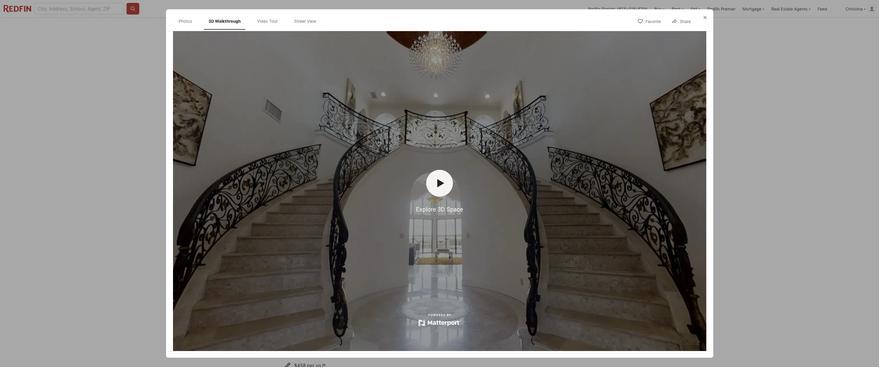 Task type: locate. For each thing, give the bounding box(es) containing it.
split
[[396, 300, 405, 306]]

0 vertical spatial video
[[257, 19, 268, 24]]

tour with a redfin premier agent
[[510, 197, 584, 203]]

nov for 4
[[567, 206, 574, 211]]

and down fantasy
[[413, 349, 421, 355]]

None button
[[513, 204, 537, 229], [539, 204, 562, 229], [565, 204, 588, 229], [513, 204, 537, 229], [539, 204, 562, 229], [565, 204, 588, 229]]

every down bathrooms at left
[[323, 349, 335, 355]]

0 vertical spatial walkthrough
[[215, 19, 241, 24]]

staircases
[[384, 328, 406, 334]]

to up the completely
[[364, 279, 368, 285]]

days inside in the last 30 days
[[542, 279, 549, 284]]

property details tab
[[355, 19, 398, 33]]

1 horizontal spatial formal
[[413, 356, 427, 362]]

living down acres
[[306, 356, 318, 362]]

tour
[[269, 19, 278, 24], [510, 197, 520, 203], [514, 239, 523, 243], [550, 239, 559, 243]]

half
[[359, 342, 367, 348]]

1 horizontal spatial 3d walkthrough
[[302, 172, 334, 177]]

1 horizontal spatial 3d
[[302, 172, 307, 177]]

2 vertical spatial including
[[340, 363, 360, 367]]

1 vertical spatial street
[[386, 172, 398, 177]]

previous image
[[507, 212, 517, 221]]

,
[[337, 204, 338, 210], [362, 204, 363, 210]]

1 horizontal spatial 32832
[[572, 274, 583, 279]]

the down the completely
[[360, 293, 368, 299]]

3d inside 3d walkthrough tab
[[209, 19, 214, 24]]

sure
[[432, 286, 441, 292]]

favorite
[[646, 19, 662, 24], [513, 23, 528, 28]]

1 vertical spatial including
[[312, 314, 332, 320]]

on down driveway
[[316, 309, 322, 315]]

list box
[[510, 235, 591, 248]]

stops
[[407, 279, 419, 285]]

0 horizontal spatial as
[[284, 328, 289, 334]]

1 vertical spatial a
[[348, 349, 351, 355]]

nov inside the nov 4 saturday
[[567, 206, 574, 211]]

3d right photos
[[209, 19, 214, 24]]

room,
[[319, 356, 332, 362]]

0 horizontal spatial favorite button
[[500, 19, 533, 31]]

multiple
[[411, 314, 428, 320]]

0 vertical spatial your
[[435, 279, 445, 285]]

2 tab from the left
[[445, 19, 473, 33]]

0 vertical spatial at
[[563, 262, 566, 267]]

into
[[440, 328, 448, 334]]

at down full
[[317, 349, 322, 355]]

1 horizontal spatial every
[[355, 335, 367, 341]]

and
[[346, 286, 355, 292], [298, 307, 306, 313], [401, 307, 409, 313], [487, 314, 495, 320], [383, 335, 392, 341], [346, 342, 354, 348], [413, 349, 421, 355], [386, 356, 394, 362], [472, 356, 480, 362]]

32832
[[371, 204, 385, 210], [572, 274, 583, 279]]

dining
[[385, 363, 399, 367]]

built in 2009
[[294, 336, 322, 342]]

way
[[327, 204, 337, 210]]

agent up 'gatherings'
[[433, 349, 445, 355]]

including up pool at the left bottom
[[312, 314, 332, 320]]

, left fl
[[362, 204, 363, 210]]

6 up the beds
[[366, 217, 370, 225]]

tracks.
[[446, 279, 461, 285]]

as down an
[[284, 328, 289, 334]]

all
[[457, 300, 462, 306], [337, 321, 342, 327]]

living down 'room,'
[[311, 363, 322, 367]]

dropping,
[[294, 286, 315, 292]]

75 photos
[[567, 172, 586, 177]]

all down palm
[[337, 321, 342, 327]]

view inside button
[[399, 172, 409, 177]]

4 garage spaces
[[403, 309, 440, 315]]

grounds
[[429, 293, 448, 299]]

6 beds
[[366, 217, 377, 232]]

0 horizontal spatial 3d walkthrough
[[209, 19, 241, 24]]

0 horizontal spatial your
[[435, 279, 445, 285]]

1 vertical spatial you
[[431, 328, 439, 334]]

1 vertical spatial days
[[304, 309, 315, 315]]

4 left next image
[[567, 210, 574, 223]]

search
[[302, 23, 316, 28]]

a
[[532, 197, 535, 203], [379, 279, 382, 285], [544, 293, 547, 298], [364, 307, 367, 313], [467, 321, 470, 327], [433, 363, 436, 367]]

nov for 3
[[541, 206, 549, 211]]

double
[[354, 328, 369, 334]]

0 vertical spatial 3d
[[209, 19, 214, 24]]

fee
[[446, 336, 453, 342], [446, 349, 453, 355]]

0 horizontal spatial at
[[317, 349, 322, 355]]

ask a question
[[536, 293, 565, 298]]

1 horizontal spatial street
[[386, 172, 398, 177]]

very
[[395, 272, 407, 278]]

walkthrough inside tab
[[215, 19, 241, 24]]

overview tab
[[323, 19, 355, 33]]

grand
[[299, 328, 312, 334]]

nov
[[515, 206, 523, 211], [541, 206, 549, 211], [567, 206, 574, 211]]

spaces down 'room,'
[[323, 363, 339, 367]]

0 horizontal spatial 4
[[403, 309, 406, 315]]

1 that from the left
[[397, 279, 406, 285]]

1 vertical spatial spaces
[[323, 363, 339, 367]]

1 vertical spatial agent
[[433, 349, 445, 355]]

0 vertical spatial fee
[[446, 336, 453, 342]]

2 vertical spatial this
[[459, 342, 467, 348]]

1 vertical spatial 3d
[[302, 172, 307, 177]]

0 horizontal spatial nov
[[515, 206, 523, 211]]

maximizing
[[333, 356, 358, 362]]

fee down into
[[446, 336, 453, 342]]

submit search image
[[130, 6, 136, 12]]

1 vertical spatial fee
[[446, 349, 453, 355]]

formal down light
[[370, 363, 384, 367]]

schedule
[[535, 256, 556, 262]]

2 nov from the left
[[541, 206, 549, 211]]

3
[[541, 210, 548, 223]]

tour for tour with a redfin premier agent
[[510, 197, 520, 203]]

2 horizontal spatial your
[[477, 286, 487, 292]]

2 vertical spatial your
[[463, 300, 473, 306]]

video tour
[[257, 19, 278, 24]]

spaces down garages
[[424, 309, 440, 315]]

6
[[366, 217, 370, 225], [479, 335, 482, 341]]

next
[[520, 262, 528, 267]]

about
[[284, 254, 304, 262]]

home
[[320, 254, 338, 262], [444, 272, 457, 278], [383, 279, 396, 285], [413, 286, 425, 292], [342, 293, 354, 299], [372, 300, 384, 306], [378, 307, 390, 313], [434, 335, 447, 341]]

at left 9:00
[[563, 262, 566, 267]]

every down double
[[355, 335, 367, 341]]

here
[[429, 321, 439, 327]]

9,272 sq ft
[[418, 217, 437, 232]]

tab list containing photos
[[173, 13, 327, 30]]

all up mature
[[457, 300, 462, 306]]

0 horizontal spatial street
[[294, 19, 306, 24]]

for sale - active
[[289, 193, 327, 198]]

0 horizontal spatial video
[[257, 19, 268, 24]]

the up garages
[[421, 293, 428, 299]]

1 horizontal spatial favorite button
[[633, 15, 667, 27]]

0 vertical spatial spaces
[[424, 309, 440, 315]]

share
[[680, 19, 691, 24]]

0 horizontal spatial spaces
[[323, 363, 339, 367]]

to up "by"
[[439, 300, 443, 306]]

is left sure
[[427, 286, 430, 292]]

encompasses
[[448, 335, 478, 341]]

10330 wittenberg way, orlando, fl 32832 image
[[284, 34, 503, 185], [505, 34, 596, 109], [505, 111, 596, 185]]

1 horizontal spatial nov
[[541, 206, 549, 211]]

$30,189
[[292, 227, 308, 232]]

nov up previous icon at the bottom of page
[[515, 206, 523, 211]]

ask a question link
[[536, 293, 565, 298]]

fee down life
[[446, 349, 453, 355]]

favorite button
[[633, 15, 667, 27], [500, 19, 533, 31]]

1 vertical spatial living
[[311, 363, 322, 367]]

0 vertical spatial premier
[[722, 6, 736, 11]]

circular
[[298, 300, 314, 306]]

, left orlando
[[337, 204, 338, 210]]

via
[[560, 239, 566, 243]]

1 horizontal spatial street view
[[386, 172, 409, 177]]

nov inside nov 3 friday
[[541, 206, 549, 211]]

days down circular
[[304, 309, 315, 315]]

days down led
[[542, 279, 549, 284]]

1 horizontal spatial all
[[457, 300, 462, 306]]

0 horizontal spatial is
[[355, 293, 359, 299]]

video inside button
[[354, 172, 366, 177]]

your up sure
[[435, 279, 445, 285]]

spaces inside gated, lakefront, pool in moss park reserve! very energy efficient home including construction with icf block. it's rare to find a home that stops you in your tracks. one that is jaw-dropping, breathtaking, and completely amazing. this home is sure to exceed even your wildest dreams. while the home is the property's crown jewel, the grounds create awe. a brick paver circular driveway winds up to the home with split 2-car garages to store all your cars, boats and water toys. positioned on a . 66 home site and surrounded by lush, mature landscaping including palm trees, fenced for privacy with multiple covered patios, balconies and an expansive pool deck all overlooking the sparkling lake. arriving here will feel like a fairytale, as the grand foyer with floating double spiral staircases welcomes you into the 9,272-square- foot home. artfully created with every luxury and detail in mind, this home encompasses 6 bedrooms, 7 full bathrooms and 1 half bathrooms. your fantasy comes to life as this masterpiece captivates you at every turn. a two-story ceiling, fireplace and oversized palladian windows grace the living room, maximizing natural light and making formal gatherings intimate and cozy. exceptional living spaces including the formal dining room featuring a butler'
[[323, 363, 339, 367]]

dialog containing photos
[[166, 9, 714, 358]]

6 down square-
[[479, 335, 482, 341]]

car
[[411, 300, 418, 306]]

1 vertical spatial street view
[[386, 172, 409, 177]]

for
[[289, 193, 297, 198]]

nov inside nov 2 thursday
[[515, 206, 523, 211]]

and down windows
[[472, 356, 480, 362]]

favorite button for video tour
[[633, 15, 667, 27]]

1 vertical spatial view
[[399, 172, 409, 177]]

0 horizontal spatial a
[[348, 349, 351, 355]]

1 vertical spatial at
[[317, 349, 322, 355]]

orlando
[[339, 204, 362, 210]]

including up 'one' on the bottom right of the page
[[458, 272, 478, 278]]

this up the lakefront,
[[306, 254, 318, 262]]

your down awe.
[[463, 300, 473, 306]]

the up .
[[363, 300, 370, 306]]

0 vertical spatial agent
[[571, 197, 584, 203]]

0 horizontal spatial you
[[308, 349, 316, 355]]

fairytale,
[[471, 321, 490, 327]]

tab list containing search
[[284, 18, 477, 33]]

that up the even
[[473, 279, 481, 285]]

video for video
[[354, 172, 366, 177]]

4 right site
[[403, 309, 406, 315]]

your
[[394, 342, 404, 348]]

$4,250,000
[[284, 217, 323, 225]]

you down here
[[431, 328, 439, 334]]

days
[[542, 279, 549, 284], [304, 309, 315, 315]]

including down maximizing
[[340, 363, 360, 367]]

3d walkthrough button
[[289, 169, 339, 181]]

3d inside 3d walkthrough button
[[302, 172, 307, 177]]

your up brick
[[477, 286, 487, 292]]

view inside tab
[[307, 19, 317, 24]]

1 vertical spatial walkthrough
[[308, 172, 334, 177]]

you down 7
[[308, 349, 316, 355]]

bathrooms.
[[368, 342, 393, 348]]

street inside tab
[[294, 19, 306, 24]]

0 vertical spatial view
[[307, 19, 317, 24]]

video
[[566, 239, 576, 243]]

0 horizontal spatial street view
[[294, 19, 317, 24]]

on left .
[[357, 307, 363, 313]]

fee for $190 monthly hoa fee
[[446, 336, 453, 342]]

street view inside tab
[[294, 19, 317, 24]]

0 vertical spatial 32832
[[371, 204, 385, 210]]

.
[[368, 307, 369, 313]]

0 horizontal spatial days
[[304, 309, 315, 315]]

moss
[[351, 272, 362, 278]]

0 vertical spatial this
[[306, 254, 318, 262]]

1 nov from the left
[[515, 206, 523, 211]]

the left last
[[523, 279, 528, 284]]

this down encompasses
[[459, 342, 467, 348]]

that down very
[[397, 279, 406, 285]]

1 vertical spatial as
[[453, 342, 458, 348]]

1 horizontal spatial you
[[421, 279, 429, 285]]

1 horizontal spatial your
[[463, 300, 473, 306]]

redfin for florida:
[[589, 6, 601, 11]]

this
[[306, 254, 318, 262], [425, 335, 433, 341], [459, 342, 467, 348]]

0 vertical spatial 6
[[366, 217, 370, 225]]

1 horizontal spatial 6
[[479, 335, 482, 341]]

1 vertical spatial every
[[323, 349, 335, 355]]

gatherings
[[428, 356, 452, 362]]

a up cars,
[[476, 293, 479, 299]]

0 horizontal spatial walkthrough
[[215, 19, 241, 24]]

has
[[403, 323, 412, 328]]

0 vertical spatial street
[[294, 19, 306, 24]]

$190 monthly hoa fee
[[403, 336, 453, 342]]

and down it's at left
[[346, 286, 355, 292]]

32832 down am
[[572, 274, 583, 279]]

walkthrough inside button
[[308, 172, 334, 177]]

0 vertical spatial 3d walkthrough
[[209, 19, 241, 24]]

is up brick
[[483, 279, 486, 285]]

exceptional
[[284, 363, 309, 367]]

0 vertical spatial days
[[542, 279, 549, 284]]

1 horizontal spatial is
[[427, 286, 430, 292]]

luxury
[[369, 335, 382, 341]]

tab list
[[173, 13, 327, 30], [284, 18, 477, 33]]

1 horizontal spatial at
[[563, 262, 566, 267]]

home down property's
[[372, 300, 384, 306]]

1 tab from the left
[[398, 19, 445, 33]]

photos
[[573, 172, 586, 177]]

1 horizontal spatial video
[[354, 172, 366, 177]]

is up up
[[355, 293, 359, 299]]

street
[[294, 19, 306, 24], [386, 172, 398, 177]]

gated, lakefront, pool in moss park reserve! very energy efficient home including construction with icf block. it's rare to find a home that stops you in your tracks. one that is jaw-dropping, breathtaking, and completely amazing. this home is sure to exceed even your wildest dreams. while the home is the property's crown jewel, the grounds create awe. a brick paver circular driveway winds up to the home with split 2-car garages to store all your cars, boats and water toys. positioned on a . 66 home site and surrounded by lush, mature landscaping including palm trees, fenced for privacy with multiple covered patios, balconies and an expansive pool deck all overlooking the sparkling lake. arriving here will feel like a fairytale, as the grand foyer with floating double spiral staircases welcomes you into the 9,272-square- foot home. artfully created with every luxury and detail in mind, this home encompasses 6 bedrooms, 7 full bathrooms and 1 half bathrooms. your fantasy comes to life as this masterpiece captivates you at every turn. a two-story ceiling, fireplace and oversized palladian windows grace the living room, maximizing natural light and making formal gatherings intimate and cozy. exceptional living spaces including the formal dining room featuring a butler'
[[284, 272, 496, 367]]

1 horizontal spatial spaces
[[424, 309, 440, 315]]

0 horizontal spatial formal
[[370, 363, 384, 367]]

2 that from the left
[[473, 279, 481, 285]]

dialog
[[166, 9, 714, 358]]

1 horizontal spatial on
[[357, 307, 363, 313]]

agent up the nov 4 saturday
[[571, 197, 584, 203]]

video inside tab
[[257, 19, 268, 24]]

as up palladian
[[453, 342, 458, 348]]

a right turn.
[[348, 349, 351, 355]]

details
[[379, 23, 392, 28]]

/mo
[[308, 227, 315, 232]]

0 horizontal spatial that
[[397, 279, 406, 285]]

formal up featuring
[[413, 356, 427, 362]]

single-family
[[294, 323, 323, 328]]

nov for 2
[[515, 206, 523, 211]]

spiral
[[370, 328, 382, 334]]

nov down tour with a redfin premier agent
[[541, 206, 549, 211]]

0 horizontal spatial 3d
[[209, 19, 214, 24]]

3 nov from the left
[[567, 206, 574, 211]]

3d up sale
[[302, 172, 307, 177]]

0 horizontal spatial view
[[307, 19, 317, 24]]

1 horizontal spatial view
[[399, 172, 409, 177]]

video
[[257, 19, 268, 24], [354, 172, 366, 177]]

1 vertical spatial all
[[337, 321, 342, 327]]

tour inside tab
[[269, 19, 278, 24]]

palladian
[[445, 349, 464, 355]]

32832 right fl
[[371, 204, 385, 210]]

9,272
[[418, 217, 437, 225]]

foot
[[284, 335, 293, 341]]

tab
[[398, 19, 445, 33], [445, 19, 473, 33]]

your
[[435, 279, 445, 285], [477, 286, 487, 292], [463, 300, 473, 306]]

about this home
[[284, 254, 338, 262]]

nov up saturday
[[567, 206, 574, 211]]

1 horizontal spatial walkthrough
[[308, 172, 334, 177]]

1 horizontal spatial days
[[542, 279, 549, 284]]

1 vertical spatial 6
[[479, 335, 482, 341]]

2 vertical spatial is
[[355, 293, 359, 299]]

-
[[310, 193, 312, 198]]

3d
[[209, 19, 214, 24], [302, 172, 307, 177]]

redfin inside button
[[708, 6, 720, 11]]

person
[[528, 239, 541, 243]]

1 horizontal spatial ,
[[362, 204, 363, 210]]

you down energy
[[421, 279, 429, 285]]

overview
[[329, 23, 348, 28]]

this up comes at the left bottom of page
[[425, 335, 433, 341]]



Task type: vqa. For each thing, say whether or not it's contained in the screenshot.
the rightmost that
yes



Task type: describe. For each thing, give the bounding box(es) containing it.
home up up
[[342, 293, 354, 299]]

video for video tour
[[257, 19, 268, 24]]

1 vertical spatial 32832
[[572, 274, 583, 279]]

making
[[396, 356, 412, 362]]

welcomes
[[407, 328, 429, 334]]

turn.
[[337, 349, 347, 355]]

34
[[553, 274, 557, 279]]

natural
[[359, 356, 374, 362]]

75 photos button
[[554, 169, 591, 181]]

for
[[375, 314, 381, 320]]

up
[[350, 300, 356, 306]]

and up fairytale,
[[487, 314, 495, 320]]

0 vertical spatial formal
[[413, 356, 427, 362]]

gated,
[[284, 272, 300, 278]]

has a/c
[[403, 323, 421, 328]]

winds
[[336, 300, 349, 306]]

photos
[[179, 19, 192, 24]]

the down "0.66"
[[298, 356, 305, 362]]

question
[[548, 293, 565, 298]]

the up the winds
[[333, 293, 341, 299]]

0 horizontal spatial favorite
[[513, 23, 528, 28]]

0.66 acres
[[294, 349, 318, 355]]

in the last 30 days
[[523, 274, 586, 284]]

garages
[[420, 300, 437, 306]]

overlooking
[[343, 321, 369, 327]]

cars,
[[474, 300, 485, 306]]

4 inside the nov 4 saturday
[[567, 210, 574, 223]]

6 inside the 6 beds
[[366, 217, 370, 225]]

with up nov 2 thursday
[[521, 197, 531, 203]]

map entry image
[[457, 192, 496, 231]]

0 horizontal spatial all
[[337, 321, 342, 327]]

foyer
[[313, 328, 324, 334]]

0 vertical spatial every
[[355, 335, 367, 341]]

the up spiral
[[370, 321, 377, 327]]

3d walkthrough inside 3d walkthrough tab
[[209, 19, 241, 24]]

at inside gated, lakefront, pool in moss park reserve! very energy efficient home including construction with icf block. it's rare to find a home that stops you in your tracks. one that is jaw-dropping, breathtaking, and completely amazing. this home is sure to exceed even your wildest dreams. while the home is the property's crown jewel, the grounds create awe. a brick paver circular driveway winds up to the home with split 2-car garages to store all your cars, boats and water toys. positioned on a . 66 home site and surrounded by lush, mature landscaping including palm trees, fenced for privacy with multiple covered patios, balconies and an expansive pool deck all overlooking the sparkling lake. arriving here will feel like a fairytale, as the grand foyer with floating double spiral staircases welcomes you into the 9,272-square- foot home. artfully created with every luxury and detail in mind, this home encompasses 6 bedrooms, 7 full bathrooms and 1 half bathrooms. your fantasy comes to life as this masterpiece captivates you at every turn. a two-story ceiling, fireplace and oversized palladian windows grace the living room, maximizing natural light and making formal gatherings intimate and cozy. exceptional living spaces including the formal dining room featuring a butler'
[[317, 349, 322, 355]]

buyer's agent fee link
[[415, 349, 453, 355]]

with down floating
[[344, 335, 354, 341]]

feed
[[818, 6, 828, 11]]

garage
[[408, 309, 423, 315]]

icf
[[324, 279, 331, 285]]

the down natural
[[361, 363, 369, 367]]

1 vertical spatial formal
[[370, 363, 384, 367]]

amazing.
[[381, 286, 401, 292]]

created
[[326, 335, 343, 341]]

next image
[[584, 212, 594, 221]]

nov 4 saturday
[[567, 206, 582, 226]]

1 horizontal spatial favorite
[[646, 19, 662, 24]]

walkthrough for 3d walkthrough button
[[308, 172, 334, 177]]

like
[[458, 321, 466, 327]]

2 vertical spatial you
[[308, 349, 316, 355]]

redfin for premier
[[708, 6, 720, 11]]

grace
[[284, 356, 296, 362]]

favorite button for property details
[[500, 19, 533, 31]]

0 horizontal spatial 32832
[[371, 204, 385, 210]]

with up site
[[385, 300, 395, 306]]

detail
[[393, 335, 405, 341]]

video tour tab
[[253, 14, 283, 28]]

by
[[437, 307, 442, 313]]

home up for
[[378, 307, 390, 313]]

1 horizontal spatial including
[[340, 363, 360, 367]]

2 horizontal spatial this
[[459, 342, 467, 348]]

sale
[[298, 193, 309, 198]]

home down into
[[434, 335, 447, 341]]

last
[[529, 279, 535, 284]]

feel
[[449, 321, 457, 327]]

square-
[[473, 328, 490, 334]]

lakefront,
[[302, 272, 330, 278]]

the down feel
[[449, 328, 457, 334]]

0 vertical spatial including
[[458, 272, 478, 278]]

video button
[[341, 169, 370, 181]]

while
[[320, 293, 332, 299]]

2 , from the left
[[362, 204, 363, 210]]

1 vertical spatial your
[[477, 286, 487, 292]]

home up tracks.
[[444, 272, 457, 278]]

0 vertical spatial as
[[284, 328, 289, 334]]

and left "1"
[[346, 342, 354, 348]]

with down the lakefront,
[[313, 279, 322, 285]]

in inside in the last 30 days
[[584, 274, 586, 279]]

mind,
[[412, 335, 424, 341]]

fireplace
[[392, 349, 411, 355]]

1 vertical spatial is
[[427, 286, 430, 292]]

2.5%
[[403, 349, 414, 355]]

friday
[[541, 223, 551, 226]]

even
[[465, 286, 476, 292]]

windows
[[466, 349, 485, 355]]

chat
[[577, 239, 586, 243]]

story
[[363, 349, 374, 355]]

property
[[361, 23, 378, 28]]

2 horizontal spatial you
[[431, 328, 439, 334]]

488 days on redfin
[[294, 309, 337, 315]]

tours
[[558, 274, 567, 279]]

street view inside button
[[386, 172, 409, 177]]

exceed
[[448, 286, 464, 292]]

landscaping
[[284, 314, 310, 320]]

on inside gated, lakefront, pool in moss park reserve! very energy efficient home including construction with icf block. it's rare to find a home that stops you in your tracks. one that is jaw-dropping, breathtaking, and completely amazing. this home is sure to exceed even your wildest dreams. while the home is the property's crown jewel, the grounds create awe. a brick paver circular driveway winds up to the home with split 2-car garages to store all your cars, boats and water toys. positioned on a . 66 home site and surrounded by lush, mature landscaping including palm trees, fenced for privacy with multiple covered patios, balconies and an expansive pool deck all overlooking the sparkling lake. arriving here will feel like a fairytale, as the grand foyer with floating double spiral staircases welcomes you into the 9,272-square- foot home. artfully created with every luxury and detail in mind, this home encompasses 6 bedrooms, 7 full bathrooms and 1 half bathrooms. your fantasy comes to life as this masterpiece captivates you at every turn. a two-story ceiling, fireplace and oversized palladian windows grace the living room, maximizing natural light and making formal gatherings intimate and cozy. exceptional living spaces including the formal dining room featuring a butler'
[[357, 307, 363, 313]]

2-
[[406, 300, 411, 306]]

street view tab
[[290, 14, 321, 28]]

1 vertical spatial this
[[425, 335, 433, 341]]

water
[[307, 307, 320, 313]]

saturday
[[567, 223, 582, 226]]

to left life
[[439, 342, 444, 348]]

City, Address, School, Agent, ZIP search field
[[35, 3, 124, 15]]

fee for 2.5% buyer's agent fee
[[446, 349, 453, 355]]

schedule tour next available: tomorrow at 9:00 am
[[520, 256, 580, 267]]

0 horizontal spatial this
[[306, 254, 318, 262]]

0 horizontal spatial including
[[312, 314, 332, 320]]

and down 2-
[[401, 307, 409, 313]]

1 , from the left
[[337, 204, 338, 210]]

am
[[575, 262, 580, 267]]

0 horizontal spatial on
[[316, 309, 322, 315]]

covered
[[429, 314, 447, 320]]

7.5 baths
[[391, 217, 403, 232]]

bathrooms
[[321, 342, 344, 348]]

0 vertical spatial you
[[421, 279, 429, 285]]

awe.
[[464, 293, 474, 299]]

home up amazing.
[[383, 279, 396, 285]]

toys.
[[321, 307, 332, 313]]

nov 3 friday
[[541, 206, 551, 226]]

pre-
[[324, 227, 333, 232]]

premier inside button
[[722, 6, 736, 11]]

lake.
[[400, 321, 410, 327]]

the up foot
[[290, 328, 298, 334]]

tour for tour via video chat
[[550, 239, 559, 243]]

to right sure
[[442, 286, 447, 292]]

tour for tour in person
[[514, 239, 523, 243]]

redfin for agents
[[523, 274, 533, 279]]

0 horizontal spatial premier
[[552, 197, 569, 203]]

with down deck
[[325, 328, 335, 334]]

street inside button
[[386, 172, 398, 177]]

1 horizontal spatial a
[[476, 293, 479, 299]]

the inside in the last 30 days
[[523, 279, 528, 284]]

and down circular
[[298, 307, 306, 313]]

with up lake.
[[400, 314, 409, 320]]

property details
[[361, 23, 392, 28]]

0.66
[[294, 349, 304, 355]]

9:00
[[567, 262, 574, 267]]

available:
[[529, 262, 544, 267]]

1 horizontal spatial agent
[[571, 197, 584, 203]]

jewel,
[[407, 293, 420, 299]]

built
[[294, 336, 304, 342]]

and up bathrooms.
[[383, 335, 392, 341]]

cozy.
[[481, 356, 493, 362]]

1 horizontal spatial as
[[453, 342, 458, 348]]

will
[[440, 321, 448, 327]]

this
[[403, 286, 412, 292]]

2 horizontal spatial is
[[483, 279, 486, 285]]

patios,
[[448, 314, 463, 320]]

3d walkthrough tab
[[204, 14, 246, 28]]

dreams.
[[301, 293, 319, 299]]

6 inside gated, lakefront, pool in moss park reserve! very energy efficient home including construction with icf block. it's rare to find a home that stops you in your tracks. one that is jaw-dropping, breathtaking, and completely amazing. this home is sure to exceed even your wildest dreams. while the home is the property's crown jewel, the grounds create awe. a brick paver circular driveway winds up to the home with split 2-car garages to store all your cars, boats and water toys. positioned on a . 66 home site and surrounded by lush, mature landscaping including palm trees, fenced for privacy with multiple covered patios, balconies and an expansive pool deck all overlooking the sparkling lake. arriving here will feel like a fairytale, as the grand foyer with floating double spiral staircases welcomes you into the 9,272-square- foot home. artfully created with every luxury and detail in mind, this home encompasses 6 bedrooms, 7 full bathrooms and 1 half bathrooms. your fantasy comes to life as this masterpiece captivates you at every turn. a two-story ceiling, fireplace and oversized palladian windows grace the living room, maximizing natural light and making formal gatherings intimate and cozy. exceptional living spaces including the formal dining room featuring a butler'
[[479, 335, 482, 341]]

one
[[462, 279, 471, 285]]

0 vertical spatial living
[[306, 356, 318, 362]]

home up jewel,
[[413, 286, 425, 292]]

it's
[[347, 279, 353, 285]]

walkthrough for tab list containing photos
[[215, 19, 241, 24]]

photos tab
[[174, 14, 197, 28]]

home up pool
[[320, 254, 338, 262]]

1
[[355, 342, 357, 348]]

and up dining
[[386, 356, 394, 362]]

thursday
[[515, 223, 532, 226]]

list box containing tour in person
[[510, 235, 591, 248]]

tour
[[557, 256, 566, 262]]

to right up
[[357, 300, 362, 306]]

0 horizontal spatial agent
[[433, 349, 445, 355]]

an
[[284, 321, 289, 327]]

0 horizontal spatial every
[[323, 349, 335, 355]]

fl
[[364, 204, 370, 210]]

3d walkthrough inside 3d walkthrough button
[[302, 172, 334, 177]]

redfin florida: (813)-518-8756
[[589, 6, 648, 11]]

at inside schedule tour next available: tomorrow at 9:00 am
[[563, 262, 566, 267]]

single-
[[294, 323, 310, 328]]

street view button
[[373, 169, 414, 181]]



